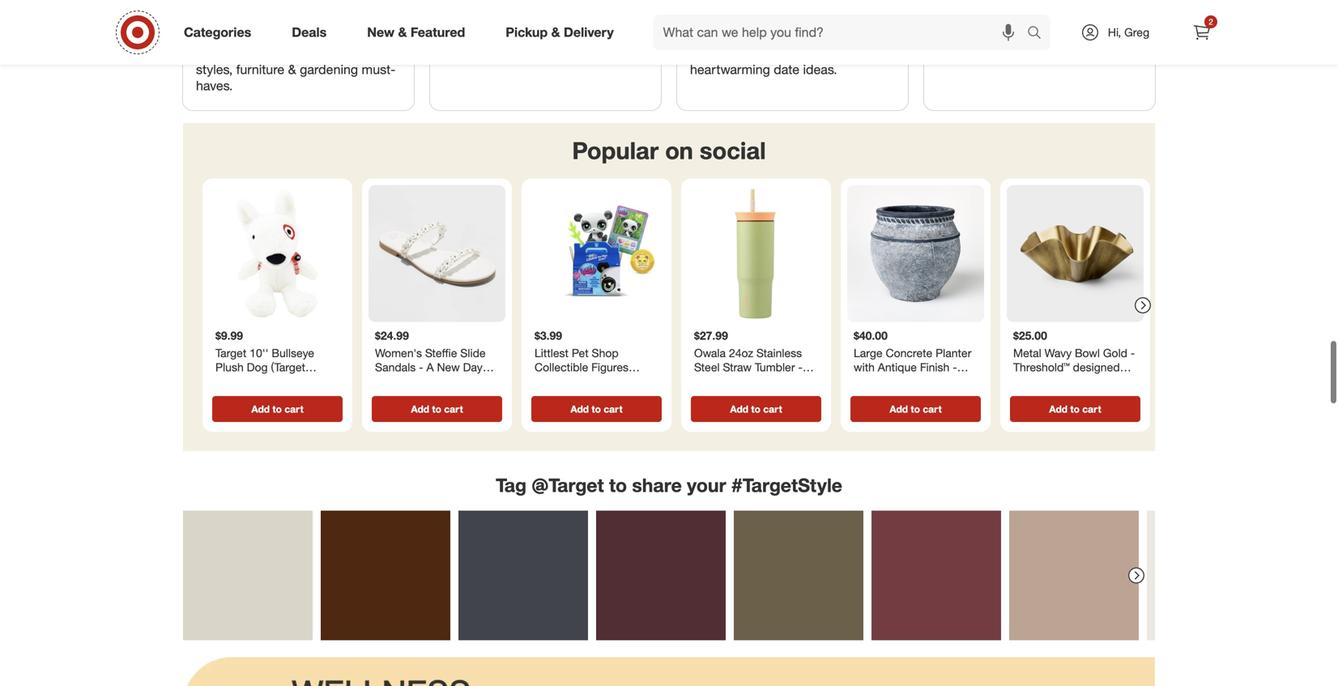 Task type: locate. For each thing, give the bounding box(es) containing it.
for inside big bets for your big-game party hit the jackpot with these ideas.
[[1002, 5, 1022, 24]]

ideas. down totally
[[803, 62, 837, 78]]

2 horizontal spatial for
[[1002, 5, 1022, 24]]

- for sandals
[[419, 360, 423, 374]]

decor
[[356, 46, 390, 61]]

new up decor
[[367, 24, 395, 40]]

littlest pet shop collectible figures surprise pack image
[[528, 185, 665, 322]]

carried
[[720, 5, 773, 24]]

cart for $3.99 littlest pet shop collectible figures surprise pack
[[604, 403, 623, 415]]

4 cart from the left
[[763, 403, 782, 415]]

for up deals
[[291, 5, 312, 24]]

new for arrivals
[[196, 5, 229, 24]]

3 cart from the left
[[604, 403, 623, 415]]

the
[[521, 27, 539, 43], [250, 46, 268, 61], [728, 46, 746, 61], [957, 46, 976, 61]]

add to cart for (target
[[251, 403, 304, 415]]

3 add to cart from the left
[[571, 403, 623, 415]]

categories link
[[170, 15, 272, 50]]

with inside $25.00 metal wavy bowl gold - threshold™ designed with studio mcgee
[[1013, 374, 1034, 388]]

for down delivery
[[569, 43, 585, 59]]

2 add to cart button from the left
[[372, 396, 502, 422]]

bowl
[[1075, 346, 1100, 360]]

add to cart for a
[[411, 403, 463, 415]]

5 add from the left
[[890, 403, 908, 415]]

get
[[690, 5, 716, 24]]

2 horizontal spatial -
[[1131, 346, 1135, 360]]

new arrivals for patio season discover the latest outdoor decor styles, furniture & gardening must- haves.
[[196, 5, 396, 94]]

your right share
[[687, 474, 726, 497]]

1 add from the left
[[251, 403, 270, 415]]

takes
[[443, 43, 474, 59]]

new inside $24.99 women's steffie slide sandals - a new day™ white 9.5
[[437, 360, 460, 374]]

2 horizontal spatial new
[[437, 360, 460, 374]]

0 horizontal spatial &
[[288, 62, 296, 78]]

figures
[[592, 360, 629, 374]]

plush
[[215, 360, 244, 374]]

1 horizontal spatial new
[[367, 24, 395, 40]]

the up furniture
[[250, 46, 268, 61]]

large concrete planter with antique finish - threshold™ designed with studio mcgee image
[[847, 185, 984, 322]]

4 add from the left
[[730, 403, 749, 415]]

$40.00 link
[[847, 185, 984, 393]]

cart for $25.00 metal wavy bowl gold - threshold™ designed with studio mcgee
[[1083, 403, 1102, 415]]

big bets for your big-game party hit the jackpot with these ideas.
[[937, 5, 1133, 61]]

share
[[632, 474, 682, 497]]

new right a
[[437, 360, 460, 374]]

gardening
[[300, 62, 358, 78]]

3 add to cart button from the left
[[531, 396, 662, 422]]

owala
[[694, 346, 726, 360]]

1 horizontal spatial for
[[569, 43, 585, 59]]

add to cart for surprise
[[571, 403, 623, 415]]

- inside $24.99 women's steffie slide sandals - a new day™ white 9.5
[[419, 360, 423, 374]]

6 add to cart button from the left
[[1010, 396, 1141, 422]]

- left a
[[419, 360, 423, 374]]

everyone.
[[589, 43, 645, 59]]

greg
[[1125, 25, 1150, 39]]

search
[[1020, 26, 1059, 42]]

add to cart button for (target
[[212, 396, 343, 422]]

-
[[1131, 346, 1135, 360], [419, 360, 423, 374], [798, 360, 803, 374]]

outdoor
[[307, 46, 353, 61]]

add to cart button for surprise
[[531, 396, 662, 422]]

ideas. down the hi,
[[1089, 46, 1123, 61]]

to
[[273, 403, 282, 415], [432, 403, 441, 415], [592, 403, 601, 415], [751, 403, 761, 415], [911, 403, 920, 415], [1071, 403, 1080, 415], [609, 474, 627, 497]]

0 horizontal spatial for
[[291, 5, 312, 24]]

new inside new & featured link
[[367, 24, 395, 40]]

popular on social
[[572, 136, 766, 165]]

0 horizontal spatial your
[[687, 474, 726, 497]]

to for a
[[432, 403, 441, 415]]

the up heartwarming
[[728, 46, 746, 61]]

with down the pickup
[[502, 43, 526, 59]]

6 add from the left
[[1049, 403, 1068, 415]]

0 vertical spatial your
[[1027, 5, 1059, 24]]

patio
[[316, 5, 353, 24]]

6 add to cart from the left
[[1049, 403, 1102, 415]]

2 add to cart from the left
[[411, 403, 463, 415]]

your up search
[[1027, 5, 1059, 24]]

2 horizontal spatial &
[[551, 24, 560, 40]]

wherever
[[464, 27, 517, 43]]

white
[[375, 374, 404, 388]]

& inside the new arrivals for patio season discover the latest outdoor decor styles, furniture & gardening must- haves.
[[288, 62, 296, 78]]

1 horizontal spatial -
[[798, 360, 803, 374]]

cart for $9.99 target 10'' bullseye plush dog (target exclusive)
[[285, 403, 304, 415]]

weather
[[579, 27, 625, 43]]

cart
[[285, 403, 304, 415], [444, 403, 463, 415], [604, 403, 623, 415], [763, 403, 782, 415], [923, 403, 942, 415], [1083, 403, 1102, 415]]

new for &
[[367, 24, 395, 40]]

- for gold
[[1131, 346, 1135, 360]]

ideas. inside big bets for your big-game party hit the jackpot with these ideas.
[[1089, 46, 1123, 61]]

$25.00 metal wavy bowl gold - threshold™ designed with studio mcgee
[[1013, 328, 1135, 388]]

ideas. inside get carried away this valentine's day share the love with totally heartwarming date ideas.
[[803, 62, 837, 78]]

1 vertical spatial new
[[367, 24, 395, 40]]

0 horizontal spatial -
[[419, 360, 423, 374]]

- right gold
[[1131, 346, 1135, 360]]

your
[[1027, 5, 1059, 24], [687, 474, 726, 497]]

0 horizontal spatial ideas.
[[803, 62, 837, 78]]

5 cart from the left
[[923, 403, 942, 415]]

- inside $25.00 metal wavy bowl gold - threshold™ designed with studio mcgee
[[1131, 346, 1135, 360]]

add for (target
[[251, 403, 270, 415]]

add to cart
[[251, 403, 304, 415], [411, 403, 463, 415], [571, 403, 623, 415], [730, 403, 782, 415], [890, 403, 942, 415], [1049, 403, 1102, 415]]

social
[[700, 136, 766, 165]]

6 cart from the left
[[1083, 403, 1102, 415]]

3 add from the left
[[571, 403, 589, 415]]

2 add from the left
[[411, 403, 429, 415]]

add to cart for threshold™
[[1049, 403, 1102, 415]]

for inside the new arrivals for patio season discover the latest outdoor decor styles, furniture & gardening must- haves.
[[291, 5, 312, 24]]

with down search
[[1026, 46, 1050, 61]]

share
[[690, 46, 724, 61]]

add to cart button
[[212, 396, 343, 422], [372, 396, 502, 422], [531, 396, 662, 422], [691, 396, 821, 422], [851, 396, 981, 422], [1010, 396, 1141, 422]]

new up 'categories'
[[196, 5, 229, 24]]

$40.00
[[854, 328, 888, 343]]

away
[[777, 5, 815, 24]]

to for threshold™
[[1071, 403, 1080, 415]]

the up outfits
[[521, 27, 539, 43]]

0 vertical spatial ideas.
[[1089, 46, 1123, 61]]

hit
[[937, 46, 954, 61]]

@target
[[532, 474, 604, 497]]

10''
[[250, 346, 269, 360]]

new & featured link
[[353, 15, 486, 50]]

add to cart button for a
[[372, 396, 502, 422]]

5 add to cart from the left
[[890, 403, 942, 415]]

for
[[291, 5, 312, 24], [1002, 5, 1022, 24], [569, 43, 585, 59]]

1 add to cart button from the left
[[212, 396, 343, 422]]

you
[[478, 43, 499, 59]]

1 horizontal spatial your
[[1027, 5, 1059, 24]]

$24.99
[[375, 328, 409, 343]]

cart for $27.99 owala 24oz stainless steel straw tumbler - lime light
[[763, 403, 782, 415]]

season
[[196, 23, 249, 42]]

add for threshold™
[[1049, 403, 1068, 415]]

2 vertical spatial new
[[437, 360, 460, 374]]

these
[[1053, 46, 1085, 61]]

with inside go wherever the warm weather takes you with outfits for everyone.
[[502, 43, 526, 59]]

steel
[[694, 360, 720, 374]]

for for arrivals
[[291, 5, 312, 24]]

pet
[[572, 346, 589, 360]]

the right hit
[[957, 46, 976, 61]]

1 vertical spatial ideas.
[[803, 62, 837, 78]]

for right bets
[[1002, 5, 1022, 24]]

- right tumbler
[[798, 360, 803, 374]]

the inside big bets for your big-game party hit the jackpot with these ideas.
[[957, 46, 976, 61]]

4 add to cart from the left
[[730, 403, 782, 415]]

with up date
[[777, 46, 801, 61]]

with
[[502, 43, 526, 59], [777, 46, 801, 61], [1026, 46, 1050, 61], [1013, 374, 1034, 388]]

1 add to cart from the left
[[251, 403, 304, 415]]

add to cart button for threshold™
[[1010, 396, 1141, 422]]

with inside big bets for your big-game party hit the jackpot with these ideas.
[[1026, 46, 1050, 61]]

big
[[937, 5, 962, 24]]

0 vertical spatial new
[[196, 5, 229, 24]]

with down metal
[[1013, 374, 1034, 388]]

carousel region
[[183, 123, 1155, 464]]

1 vertical spatial your
[[687, 474, 726, 497]]

haves.
[[196, 78, 233, 94]]

2 link
[[1184, 15, 1220, 50]]

get carried away this valentine's day share the love with totally heartwarming date ideas.
[[690, 5, 846, 78]]

9.5
[[407, 374, 423, 388]]

new inside the new arrivals for patio season discover the latest outdoor decor styles, furniture & gardening must- haves.
[[196, 5, 229, 24]]

2 cart from the left
[[444, 403, 463, 415]]

search button
[[1020, 15, 1059, 53]]

1 cart from the left
[[285, 403, 304, 415]]

0 horizontal spatial new
[[196, 5, 229, 24]]

the inside the new arrivals for patio season discover the latest outdoor decor styles, furniture & gardening must- haves.
[[250, 46, 268, 61]]

valentine's
[[690, 23, 768, 42]]

& for pickup
[[551, 24, 560, 40]]

1 horizontal spatial &
[[398, 24, 407, 40]]

1 horizontal spatial ideas.
[[1089, 46, 1123, 61]]

4 add to cart button from the left
[[691, 396, 821, 422]]

surprise
[[535, 374, 577, 388]]

add for tumbler
[[730, 403, 749, 415]]



Task type: describe. For each thing, give the bounding box(es) containing it.
add for a
[[411, 403, 429, 415]]

warm
[[543, 27, 575, 43]]

#targetstyle
[[731, 474, 842, 497]]

- inside $27.99 owala 24oz stainless steel straw tumbler - lime light
[[798, 360, 803, 374]]

steffie
[[425, 346, 457, 360]]

tag
[[496, 474, 527, 497]]

jackpot
[[979, 46, 1022, 61]]

categories
[[184, 24, 251, 40]]

$9.99
[[215, 328, 243, 343]]

latest
[[272, 46, 304, 61]]

must-
[[362, 62, 396, 78]]

designed
[[1073, 360, 1120, 374]]

$9.99 target 10'' bullseye plush dog (target exclusive)
[[215, 328, 314, 388]]

with inside get carried away this valentine's day share the love with totally heartwarming date ideas.
[[777, 46, 801, 61]]

to for surprise
[[592, 403, 601, 415]]

date
[[774, 62, 800, 78]]

outfits
[[530, 43, 566, 59]]

(target
[[271, 360, 305, 374]]

metal wavy bowl gold - threshold™ designed with studio mcgee image
[[1007, 185, 1144, 322]]

lime
[[694, 374, 719, 388]]

threshold™
[[1013, 360, 1070, 374]]

& for new
[[398, 24, 407, 40]]

pickup & delivery link
[[492, 15, 634, 50]]

hi, greg
[[1108, 25, 1150, 39]]

love
[[750, 46, 773, 61]]

wavy
[[1045, 346, 1072, 360]]

gold
[[1103, 346, 1128, 360]]

slide
[[460, 346, 486, 360]]

add for surprise
[[571, 403, 589, 415]]

shop
[[592, 346, 619, 360]]

the inside go wherever the warm weather takes you with outfits for everyone.
[[521, 27, 539, 43]]

heartwarming
[[690, 62, 770, 78]]

$24.99 women's steffie slide sandals - a new day™ white 9.5
[[375, 328, 489, 388]]

exclusive)
[[215, 374, 266, 388]]

to for (target
[[273, 403, 282, 415]]

2
[[1209, 17, 1213, 27]]

go wherever the warm weather takes you with outfits for everyone. link
[[430, 0, 661, 76]]

add to cart button for tumbler
[[691, 396, 821, 422]]

on
[[665, 136, 693, 165]]

furniture
[[236, 62, 285, 78]]

day
[[772, 23, 800, 42]]

5 add to cart button from the left
[[851, 396, 981, 422]]

arrivals
[[233, 5, 287, 24]]

light
[[722, 374, 747, 388]]

totally
[[804, 46, 839, 61]]

a
[[427, 360, 434, 374]]

deals link
[[278, 15, 347, 50]]

pickup & delivery
[[506, 24, 614, 40]]

women's steffie slide sandals - a new day™ white 9.5 image
[[369, 185, 506, 322]]

target 10'' bullseye plush dog (target exclusive) image
[[209, 185, 346, 322]]

party
[[937, 23, 977, 42]]

cart for $24.99 women's steffie slide sandals - a new day™ white 9.5
[[444, 403, 463, 415]]

straw
[[723, 360, 752, 374]]

owala 24oz stainless steel straw tumbler - lime light image
[[688, 185, 825, 322]]

$3.99 littlest pet shop collectible figures surprise pack
[[535, 328, 629, 388]]

stainless
[[757, 346, 802, 360]]

$3.99
[[535, 328, 562, 343]]

bullseye
[[272, 346, 314, 360]]

What can we help you find? suggestions appear below search field
[[654, 15, 1031, 50]]

featured
[[411, 24, 465, 40]]

women's
[[375, 346, 422, 360]]

for for bets
[[1002, 5, 1022, 24]]

studio
[[1038, 374, 1070, 388]]

pickup
[[506, 24, 548, 40]]

$25.00
[[1013, 328, 1047, 343]]

deals
[[292, 24, 327, 40]]

the inside get carried away this valentine's day share the love with totally heartwarming date ideas.
[[728, 46, 746, 61]]

this
[[819, 5, 846, 24]]

target
[[215, 346, 247, 360]]

$27.99
[[694, 328, 728, 343]]

new & featured
[[367, 24, 465, 40]]

to for tumbler
[[751, 403, 761, 415]]

go wherever the warm weather takes you with outfits for everyone.
[[443, 27, 645, 59]]

delivery
[[564, 24, 614, 40]]

tag @target to share your #targetstyle
[[496, 474, 842, 497]]

for inside go wherever the warm weather takes you with outfits for everyone.
[[569, 43, 585, 59]]

mcgee
[[1073, 374, 1110, 388]]

add to cart for tumbler
[[730, 403, 782, 415]]

discover
[[196, 46, 246, 61]]

popular
[[572, 136, 659, 165]]

wellness jumpstart everyday in january image
[[183, 658, 1155, 686]]

your inside big bets for your big-game party hit the jackpot with these ideas.
[[1027, 5, 1059, 24]]

go
[[443, 27, 460, 43]]

sandals
[[375, 360, 416, 374]]

24oz
[[729, 346, 753, 360]]

bets
[[966, 5, 998, 24]]

littlest
[[535, 346, 569, 360]]

collectible
[[535, 360, 588, 374]]

metal
[[1013, 346, 1042, 360]]

tumbler
[[755, 360, 795, 374]]

dog
[[247, 360, 268, 374]]

styles,
[[196, 62, 233, 78]]

$27.99 owala 24oz stainless steel straw tumbler - lime light
[[694, 328, 803, 388]]



Task type: vqa. For each thing, say whether or not it's contained in the screenshot.
the cancer
no



